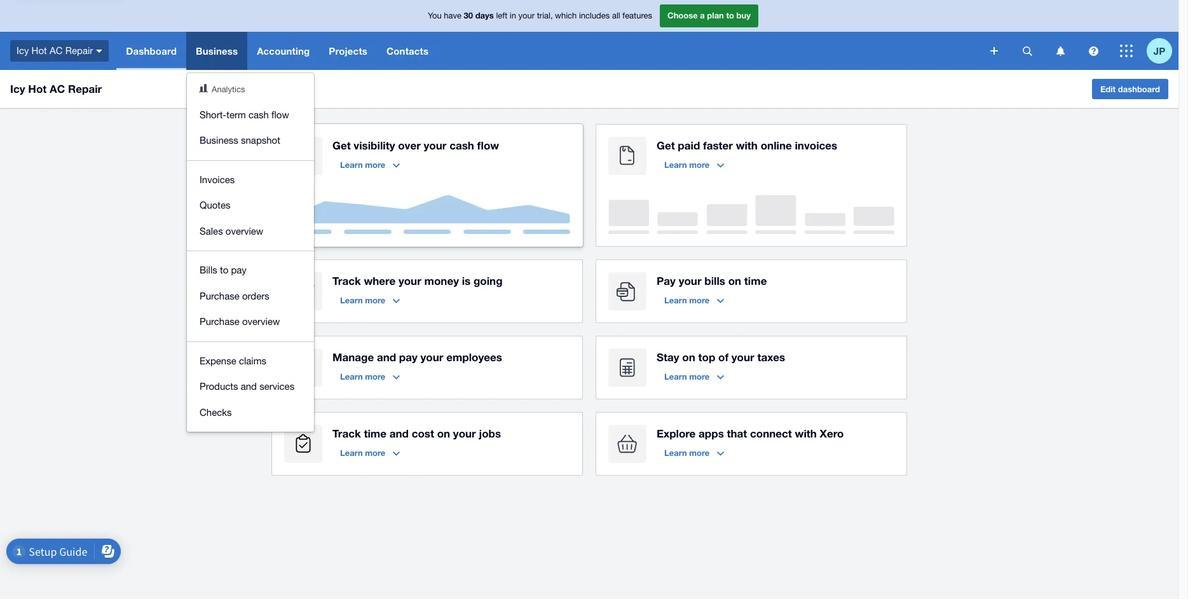 Task type: describe. For each thing, give the bounding box(es) containing it.
edit dashboard button
[[1093, 79, 1169, 99]]

products and services
[[200, 381, 295, 392]]

icy hot ac repair button
[[0, 32, 117, 70]]

business for business snapshot
[[200, 135, 238, 146]]

track for track time and cost on your jobs
[[333, 427, 361, 440]]

edit dashboard
[[1101, 84, 1161, 94]]

pay for to
[[231, 265, 247, 275]]

banner containing jp
[[0, 0, 1179, 432]]

short-term cash flow link
[[187, 102, 314, 128]]

accounting
[[257, 45, 310, 57]]

hot inside popup button
[[32, 45, 47, 56]]

short-
[[200, 109, 227, 120]]

dashboard
[[126, 45, 177, 57]]

short-term cash flow
[[200, 109, 289, 120]]

overview for purchase overview
[[242, 316, 280, 327]]

connect
[[750, 427, 792, 440]]

your right of
[[732, 350, 755, 364]]

0 vertical spatial to
[[727, 10, 735, 21]]

jp button
[[1147, 32, 1179, 70]]

projects
[[329, 45, 368, 57]]

trial,
[[537, 11, 553, 21]]

explore apps that connect with xero
[[657, 427, 844, 440]]

edit
[[1101, 84, 1116, 94]]

1 vertical spatial ac
[[50, 82, 65, 95]]

learn for paid
[[665, 160, 687, 170]]

dashboard link
[[117, 32, 186, 70]]

invoices
[[795, 139, 838, 152]]

learn for your
[[665, 295, 687, 305]]

visibility
[[354, 139, 395, 152]]

learn more for visibility
[[340, 160, 386, 170]]

business button
[[186, 32, 248, 70]]

2 vertical spatial and
[[390, 427, 409, 440]]

1 vertical spatial time
[[364, 427, 387, 440]]

faster
[[703, 139, 733, 152]]

icy inside popup button
[[17, 45, 29, 56]]

bills to pay link
[[187, 258, 314, 283]]

which
[[555, 11, 577, 21]]

contacts button
[[377, 32, 438, 70]]

learn more for apps
[[665, 448, 710, 458]]

to inside group
[[220, 265, 228, 275]]

learn for where
[[340, 295, 363, 305]]

learn more button for paid
[[657, 155, 732, 175]]

orders
[[242, 290, 269, 301]]

you
[[428, 11, 442, 21]]

business snapshot
[[200, 135, 280, 146]]

and for manage
[[377, 350, 396, 364]]

invoices preview bar graph image
[[609, 195, 895, 234]]

more for and
[[365, 371, 386, 382]]

apps
[[699, 427, 724, 440]]

track time and cost on your jobs
[[333, 427, 501, 440]]

more for where
[[365, 295, 386, 305]]

stay on top of your taxes
[[657, 350, 786, 364]]

a
[[700, 10, 705, 21]]

accounting button
[[248, 32, 319, 70]]

your left employees
[[421, 350, 444, 364]]

buy
[[737, 10, 751, 21]]

pay
[[657, 274, 676, 287]]

sales overview
[[200, 225, 263, 236]]

contacts
[[387, 45, 429, 57]]

bills
[[200, 265, 217, 275]]

learn more button for visibility
[[333, 155, 408, 175]]

products and services link
[[187, 374, 314, 400]]

more for your
[[690, 295, 710, 305]]

icy hot ac repair inside popup button
[[17, 45, 93, 56]]

top
[[699, 350, 716, 364]]

expense claims link
[[187, 348, 314, 374]]

business for business
[[196, 45, 238, 57]]

jobs
[[479, 427, 501, 440]]

all
[[612, 11, 621, 21]]

1 vertical spatial cash
[[450, 139, 474, 152]]

sales overview link
[[187, 218, 314, 244]]

choose a plan to buy
[[668, 10, 751, 21]]

your left jobs
[[453, 427, 476, 440]]

explore
[[657, 427, 696, 440]]

taxes icon image
[[609, 349, 647, 387]]

more for apps
[[690, 448, 710, 458]]

you have 30 days left in your trial, which includes all features
[[428, 10, 653, 21]]

get paid faster with online invoices
[[657, 139, 838, 152]]

plan
[[707, 10, 724, 21]]

manage
[[333, 350, 374, 364]]

includes
[[579, 11, 610, 21]]

more for visibility
[[365, 160, 386, 170]]

learn for time
[[340, 448, 363, 458]]

business snapshot link
[[187, 128, 314, 154]]

1 horizontal spatial time
[[745, 274, 767, 287]]

purchase for purchase orders
[[200, 290, 240, 301]]

2 horizontal spatial svg image
[[1057, 46, 1065, 56]]

track money icon image
[[284, 272, 322, 310]]

1 horizontal spatial svg image
[[1023, 46, 1032, 56]]

over
[[398, 139, 421, 152]]

sales
[[200, 225, 223, 236]]

stay
[[657, 350, 680, 364]]

0 horizontal spatial svg image
[[991, 47, 998, 55]]

jp
[[1154, 45, 1166, 56]]

learn more button for apps
[[657, 443, 732, 463]]

ac inside popup button
[[50, 45, 63, 56]]

1 vertical spatial with
[[795, 427, 817, 440]]

bills
[[705, 274, 726, 287]]

your right pay on the right
[[679, 274, 702, 287]]

group containing short-term cash flow
[[187, 73, 314, 432]]

invoices icon image
[[609, 137, 647, 175]]

list box inside navigation
[[187, 73, 314, 432]]

in
[[510, 11, 516, 21]]

purchase overview link
[[187, 309, 314, 335]]

learn for visibility
[[340, 160, 363, 170]]

purchase for purchase overview
[[200, 316, 240, 327]]

choose
[[668, 10, 698, 21]]

track where your money is going
[[333, 274, 503, 287]]

employees
[[447, 350, 502, 364]]

projects icon image
[[284, 425, 322, 463]]

expense
[[200, 355, 236, 366]]

taxes
[[758, 350, 786, 364]]

navigation inside banner
[[117, 32, 982, 432]]

projects button
[[319, 32, 377, 70]]

have
[[444, 11, 462, 21]]

learn for and
[[340, 371, 363, 382]]



Task type: locate. For each thing, give the bounding box(es) containing it.
repair
[[65, 45, 93, 56], [68, 82, 102, 95]]

2 track from the top
[[333, 427, 361, 440]]

track left where
[[333, 274, 361, 287]]

your right where
[[399, 274, 422, 287]]

1 vertical spatial track
[[333, 427, 361, 440]]

get left the paid
[[657, 139, 675, 152]]

learn more for your
[[665, 295, 710, 305]]

and
[[377, 350, 396, 364], [241, 381, 257, 392], [390, 427, 409, 440]]

online
[[761, 139, 792, 152]]

0 vertical spatial cash
[[249, 109, 269, 120]]

0 horizontal spatial with
[[736, 139, 758, 152]]

navigation containing dashboard
[[117, 32, 982, 432]]

1 vertical spatial pay
[[399, 350, 418, 364]]

learn more for where
[[340, 295, 386, 305]]

overview down orders
[[242, 316, 280, 327]]

0 vertical spatial ac
[[50, 45, 63, 56]]

learn more button for time
[[333, 443, 408, 463]]

learn down stay
[[665, 371, 687, 382]]

employees icon image
[[284, 349, 322, 387]]

and left 'cost'
[[390, 427, 409, 440]]

learn more down the paid
[[665, 160, 710, 170]]

features
[[623, 11, 653, 21]]

learn for apps
[[665, 448, 687, 458]]

list box containing short-term cash flow
[[187, 73, 314, 432]]

business up "header chart" image on the top left of page
[[196, 45, 238, 57]]

1 get from the left
[[333, 139, 351, 152]]

0 vertical spatial hot
[[32, 45, 47, 56]]

0 vertical spatial track
[[333, 274, 361, 287]]

1 horizontal spatial flow
[[477, 139, 499, 152]]

0 vertical spatial flow
[[272, 109, 289, 120]]

1 vertical spatial and
[[241, 381, 257, 392]]

with
[[736, 139, 758, 152], [795, 427, 817, 440]]

checks link
[[187, 400, 314, 425]]

track
[[333, 274, 361, 287], [333, 427, 361, 440]]

learn more down where
[[340, 295, 386, 305]]

0 horizontal spatial flow
[[272, 109, 289, 120]]

your
[[519, 11, 535, 21], [424, 139, 447, 152], [399, 274, 422, 287], [679, 274, 702, 287], [421, 350, 444, 364], [732, 350, 755, 364], [453, 427, 476, 440]]

that
[[727, 427, 747, 440]]

more
[[365, 160, 386, 170], [690, 160, 710, 170], [365, 295, 386, 305], [690, 295, 710, 305], [365, 371, 386, 382], [690, 371, 710, 382], [365, 448, 386, 458], [690, 448, 710, 458]]

0 vertical spatial repair
[[65, 45, 93, 56]]

learn more down stay
[[665, 371, 710, 382]]

0 vertical spatial overview
[[226, 225, 263, 236]]

1 vertical spatial hot
[[28, 82, 47, 95]]

and inside group
[[241, 381, 257, 392]]

1 horizontal spatial pay
[[399, 350, 418, 364]]

purchase overview
[[200, 316, 280, 327]]

and down expense claims link
[[241, 381, 257, 392]]

get left visibility
[[333, 139, 351, 152]]

more for paid
[[690, 160, 710, 170]]

time
[[745, 274, 767, 287], [364, 427, 387, 440]]

learn down the paid
[[665, 160, 687, 170]]

pay your bills on time
[[657, 274, 767, 287]]

get visibility over your cash flow
[[333, 139, 499, 152]]

more down visibility
[[365, 160, 386, 170]]

learn more for and
[[340, 371, 386, 382]]

1 vertical spatial to
[[220, 265, 228, 275]]

svg image left dashboard "link" on the left top
[[96, 49, 103, 53]]

bills to pay
[[200, 265, 247, 275]]

2 vertical spatial on
[[437, 427, 450, 440]]

learn down manage
[[340, 371, 363, 382]]

claims
[[239, 355, 266, 366]]

svg image
[[1121, 45, 1133, 57], [1089, 46, 1099, 56], [96, 49, 103, 53]]

0 vertical spatial time
[[745, 274, 767, 287]]

0 horizontal spatial cash
[[249, 109, 269, 120]]

learn more for paid
[[665, 160, 710, 170]]

pay up purchase orders
[[231, 265, 247, 275]]

purchase orders link
[[187, 283, 314, 309]]

ac
[[50, 45, 63, 56], [50, 82, 65, 95]]

2 horizontal spatial on
[[729, 274, 742, 287]]

learn more for on
[[665, 371, 710, 382]]

flow
[[272, 109, 289, 120], [477, 139, 499, 152]]

more down the paid
[[690, 160, 710, 170]]

0 vertical spatial with
[[736, 139, 758, 152]]

svg image left "jp"
[[1121, 45, 1133, 57]]

on left top
[[683, 350, 696, 364]]

0 horizontal spatial get
[[333, 139, 351, 152]]

learn more button down 'apps'
[[657, 443, 732, 463]]

track right projects icon
[[333, 427, 361, 440]]

bills icon image
[[609, 272, 647, 310]]

cash inside group
[[249, 109, 269, 120]]

overview down quotes link
[[226, 225, 263, 236]]

hot
[[32, 45, 47, 56], [28, 82, 47, 95]]

get for get visibility over your cash flow
[[333, 139, 351, 152]]

1 horizontal spatial svg image
[[1089, 46, 1099, 56]]

0 horizontal spatial time
[[364, 427, 387, 440]]

learn more button down where
[[333, 290, 408, 310]]

invoices
[[200, 174, 235, 185]]

1 horizontal spatial on
[[683, 350, 696, 364]]

2 purchase from the top
[[200, 316, 240, 327]]

learn more button for your
[[657, 290, 732, 310]]

navigation
[[117, 32, 982, 432]]

more down 'pay your bills on time'
[[690, 295, 710, 305]]

banking icon image
[[284, 137, 322, 175]]

group
[[187, 73, 314, 432]]

0 vertical spatial pay
[[231, 265, 247, 275]]

your inside 'you have 30 days left in your trial, which includes all features'
[[519, 11, 535, 21]]

banner
[[0, 0, 1179, 432]]

1 vertical spatial purchase
[[200, 316, 240, 327]]

left
[[496, 11, 508, 21]]

1 vertical spatial overview
[[242, 316, 280, 327]]

xero
[[820, 427, 844, 440]]

1 vertical spatial icy hot ac repair
[[10, 82, 102, 95]]

svg image up edit dashboard button
[[1089, 46, 1099, 56]]

learn more
[[340, 160, 386, 170], [665, 160, 710, 170], [340, 295, 386, 305], [665, 295, 710, 305], [340, 371, 386, 382], [665, 371, 710, 382], [340, 448, 386, 458], [665, 448, 710, 458]]

1 vertical spatial on
[[683, 350, 696, 364]]

repair inside popup button
[[65, 45, 93, 56]]

0 vertical spatial on
[[729, 274, 742, 287]]

paid
[[678, 139, 700, 152]]

learn down visibility
[[340, 160, 363, 170]]

with left xero
[[795, 427, 817, 440]]

purchase inside 'link'
[[200, 316, 240, 327]]

learn more button down manage
[[333, 366, 408, 387]]

more down where
[[365, 295, 386, 305]]

services
[[260, 381, 295, 392]]

learn right projects icon
[[340, 448, 363, 458]]

with right faster
[[736, 139, 758, 152]]

on right 'cost'
[[437, 427, 450, 440]]

1 vertical spatial business
[[200, 135, 238, 146]]

business
[[196, 45, 238, 57], [200, 135, 238, 146]]

2 horizontal spatial svg image
[[1121, 45, 1133, 57]]

where
[[364, 274, 396, 287]]

cash
[[249, 109, 269, 120], [450, 139, 474, 152]]

1 vertical spatial icy
[[10, 82, 25, 95]]

checks
[[200, 407, 232, 418]]

of
[[719, 350, 729, 364]]

cash right over
[[450, 139, 474, 152]]

to right bills
[[220, 265, 228, 275]]

more for time
[[365, 448, 386, 458]]

0 horizontal spatial on
[[437, 427, 450, 440]]

learn more button for on
[[657, 366, 732, 387]]

products
[[200, 381, 238, 392]]

pay right manage
[[399, 350, 418, 364]]

dashboard
[[1119, 84, 1161, 94]]

learn down explore
[[665, 448, 687, 458]]

snapshot
[[241, 135, 280, 146]]

cost
[[412, 427, 434, 440]]

more down 'apps'
[[690, 448, 710, 458]]

0 vertical spatial purchase
[[200, 290, 240, 301]]

term
[[227, 109, 246, 120]]

learn more button for where
[[333, 290, 408, 310]]

cash right the term
[[249, 109, 269, 120]]

quotes
[[200, 200, 231, 211]]

money
[[425, 274, 459, 287]]

0 vertical spatial icy
[[17, 45, 29, 56]]

2 get from the left
[[657, 139, 675, 152]]

svg image
[[1023, 46, 1032, 56], [1057, 46, 1065, 56], [991, 47, 998, 55]]

expense claims
[[200, 355, 266, 366]]

overview inside 'link'
[[242, 316, 280, 327]]

header chart image
[[199, 84, 208, 92]]

analytics
[[212, 85, 245, 94]]

purchase orders
[[200, 290, 269, 301]]

learn
[[340, 160, 363, 170], [665, 160, 687, 170], [340, 295, 363, 305], [665, 295, 687, 305], [340, 371, 363, 382], [665, 371, 687, 382], [340, 448, 363, 458], [665, 448, 687, 458]]

0 vertical spatial icy hot ac repair
[[17, 45, 93, 56]]

learn down pay on the right
[[665, 295, 687, 305]]

learn right track money icon
[[340, 295, 363, 305]]

icy hot ac repair
[[17, 45, 93, 56], [10, 82, 102, 95]]

icy
[[17, 45, 29, 56], [10, 82, 25, 95]]

your right "in"
[[519, 11, 535, 21]]

business inside group
[[200, 135, 238, 146]]

more down the track time and cost on your jobs
[[365, 448, 386, 458]]

going
[[474, 274, 503, 287]]

learn more button down visibility
[[333, 155, 408, 175]]

days
[[475, 10, 494, 21]]

purchase
[[200, 290, 240, 301], [200, 316, 240, 327]]

pay
[[231, 265, 247, 275], [399, 350, 418, 364]]

1 purchase from the top
[[200, 290, 240, 301]]

your right over
[[424, 139, 447, 152]]

flow inside short-term cash flow link
[[272, 109, 289, 120]]

more down manage
[[365, 371, 386, 382]]

time left 'cost'
[[364, 427, 387, 440]]

learn more button down top
[[657, 366, 732, 387]]

get
[[333, 139, 351, 152], [657, 139, 675, 152]]

and for products
[[241, 381, 257, 392]]

0 horizontal spatial svg image
[[96, 49, 103, 53]]

learn for on
[[665, 371, 687, 382]]

1 horizontal spatial get
[[657, 139, 675, 152]]

add-ons icon image
[[609, 425, 647, 463]]

business down short-
[[200, 135, 238, 146]]

purchase down bills to pay
[[200, 290, 240, 301]]

learn more button down the paid
[[657, 155, 732, 175]]

learn more down explore
[[665, 448, 710, 458]]

30
[[464, 10, 473, 21]]

learn more button for and
[[333, 366, 408, 387]]

business inside 'dropdown button'
[[196, 45, 238, 57]]

time right bills at the right of page
[[745, 274, 767, 287]]

1 track from the top
[[333, 274, 361, 287]]

list box
[[187, 73, 314, 432]]

svg image inside icy hot ac repair popup button
[[96, 49, 103, 53]]

learn more down the track time and cost on your jobs
[[340, 448, 386, 458]]

1 vertical spatial repair
[[68, 82, 102, 95]]

0 horizontal spatial to
[[220, 265, 228, 275]]

overview for sales overview
[[226, 225, 263, 236]]

to left buy
[[727, 10, 735, 21]]

is
[[462, 274, 471, 287]]

and right manage
[[377, 350, 396, 364]]

get for get paid faster with online invoices
[[657, 139, 675, 152]]

on right bills at the right of page
[[729, 274, 742, 287]]

learn more down visibility
[[340, 160, 386, 170]]

learn more down manage
[[340, 371, 386, 382]]

banking preview line graph image
[[284, 195, 570, 234]]

more for on
[[690, 371, 710, 382]]

learn more down pay on the right
[[665, 295, 710, 305]]

learn more button down the track time and cost on your jobs
[[333, 443, 408, 463]]

0 vertical spatial and
[[377, 350, 396, 364]]

1 vertical spatial flow
[[477, 139, 499, 152]]

more down top
[[690, 371, 710, 382]]

1 horizontal spatial to
[[727, 10, 735, 21]]

pay for and
[[399, 350, 418, 364]]

0 horizontal spatial pay
[[231, 265, 247, 275]]

0 vertical spatial business
[[196, 45, 238, 57]]

learn more for time
[[340, 448, 386, 458]]

purchase down purchase orders
[[200, 316, 240, 327]]

manage and pay your employees
[[333, 350, 502, 364]]

learn more button
[[333, 155, 408, 175], [657, 155, 732, 175], [333, 290, 408, 310], [657, 290, 732, 310], [333, 366, 408, 387], [657, 366, 732, 387], [333, 443, 408, 463], [657, 443, 732, 463]]

quotes link
[[187, 193, 314, 218]]

invoices link
[[187, 167, 314, 193]]

1 horizontal spatial cash
[[450, 139, 474, 152]]

1 horizontal spatial with
[[795, 427, 817, 440]]

track for track where your money is going
[[333, 274, 361, 287]]

learn more button down 'pay your bills on time'
[[657, 290, 732, 310]]



Task type: vqa. For each thing, say whether or not it's contained in the screenshot.
the top time
yes



